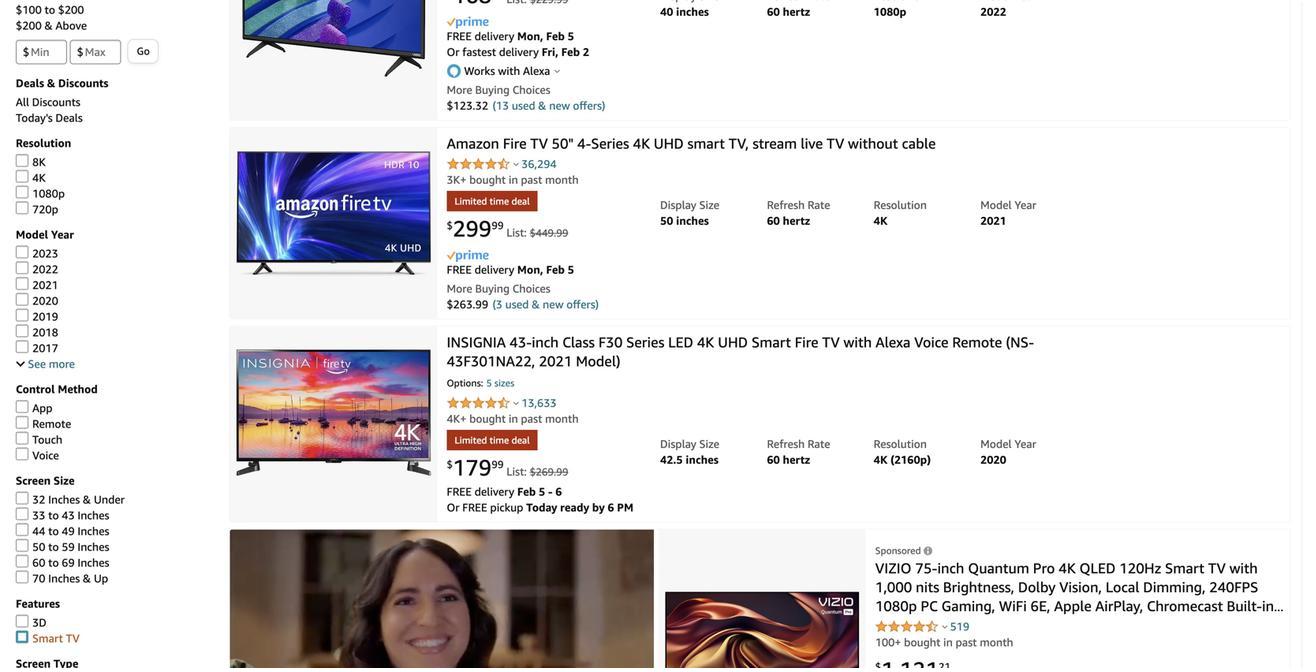 Task type: vqa. For each thing, say whether or not it's contained in the screenshot.
"to" corresponding to Go to Cart
no



Task type: locate. For each thing, give the bounding box(es) containing it.
checkbox image for 2023
[[16, 246, 28, 258]]

0 vertical spatial bought
[[469, 173, 506, 186]]

0 vertical spatial refresh rate 60 hertz
[[767, 198, 830, 227]]

delivery for free delivery feb 5 - 6 or free pickup today ready by 6 pm
[[475, 485, 514, 498]]

1 vertical spatial discounts
[[32, 95, 80, 108]]

2 vertical spatial bought
[[904, 636, 940, 649]]

32 inches & under
[[32, 493, 125, 506]]

checkbox image left "3d"
[[16, 615, 28, 627]]

checkbox image for 2022
[[16, 261, 28, 274]]

more for more buying choices $123.32 (13 used & new offers)
[[447, 83, 472, 96]]

40
[[660, 5, 673, 18]]

popover image down 'fri,'
[[554, 69, 560, 73]]

7 checkbox image from the top
[[16, 523, 28, 536]]

deal down "4k+ bought in past month"
[[512, 435, 530, 446]]

inches inside display size 42.5 inches
[[686, 453, 719, 466]]

checkbox image inside 2023 link
[[16, 246, 28, 258]]

0 vertical spatial inch
[[532, 334, 559, 351]]

month for 3k+ bought in past month
[[545, 173, 579, 186]]

tv inside insignia 43-inch class f30 series led 4k uhd smart fire tv with alexa voice remote (ns- 43f301na22, 2021 model) options: 5 sizes
[[822, 334, 840, 351]]

model inside model year 2020
[[980, 438, 1012, 451]]

3k+ bought in past month
[[447, 173, 579, 186]]

tv
[[530, 135, 548, 152], [827, 135, 844, 152], [822, 334, 840, 351], [1208, 560, 1226, 577], [66, 632, 80, 645]]

1 horizontal spatial deals
[[55, 111, 83, 124]]

display down 'amazon fire tv 50" 4-series 4k uhd smart tv, stream live tv without cable'
[[660, 198, 696, 212]]

1 vertical spatial resolution
[[874, 198, 927, 212]]

inches up up
[[78, 556, 109, 569]]

or inside free delivery feb 5 - 6 or free pickup today ready by 6 pm
[[447, 501, 459, 514]]

buying for (13 used & new offers)
[[475, 83, 510, 96]]

model for 299
[[980, 198, 1012, 212]]

4k
[[633, 135, 650, 152], [32, 171, 46, 184], [874, 214, 888, 227], [697, 334, 714, 351], [874, 453, 888, 466], [1059, 560, 1076, 577]]

more up '$123.32'
[[447, 83, 472, 96]]

limited time deal down "4k+ bought in past month"
[[455, 435, 530, 446]]

checkbox image inside 2022 link
[[16, 261, 28, 274]]

$100 to $200 $200 & above
[[16, 3, 87, 32]]

buying up (13
[[475, 83, 510, 96]]

99
[[492, 219, 504, 231], [492, 458, 504, 470]]

voice
[[914, 334, 949, 351], [32, 449, 59, 462]]

1 vertical spatial series
[[626, 334, 664, 351]]

inches
[[48, 493, 80, 506], [78, 509, 109, 522], [78, 525, 109, 538], [78, 540, 109, 553], [78, 556, 109, 569], [48, 572, 80, 585]]

(3 used & new offers) link
[[493, 298, 599, 311]]

1 display from the top
[[660, 198, 696, 212]]

checkbox image left 70
[[16, 571, 28, 583]]

offers) inside more buying choices $263.99 (3 used & new offers)
[[566, 298, 599, 311]]

checkbox image inside voice link
[[16, 448, 28, 460]]

series right f30
[[626, 334, 664, 351]]

used for (3
[[505, 298, 529, 311]]

6 checkbox image from the top
[[16, 492, 28, 504]]

33 to 43 inches
[[32, 509, 109, 522]]

inches for 49
[[78, 525, 109, 538]]

1 vertical spatial 50
[[32, 540, 45, 553]]

checkbox image down 2022 link
[[16, 277, 28, 290]]

0 vertical spatial refresh
[[767, 198, 805, 212]]

deal
[[512, 196, 530, 207], [512, 435, 530, 446]]

deals down the all discounts link
[[55, 111, 83, 124]]

model inside model year 2021
[[980, 198, 1012, 212]]

refresh for 299
[[767, 198, 805, 212]]

2 rate from the top
[[808, 438, 830, 451]]

inches down 32 inches & under
[[78, 509, 109, 522]]

new for more buying choices $123.32 (13 used & new offers)
[[549, 99, 570, 112]]

inches for 69
[[78, 556, 109, 569]]

1 vertical spatial refresh
[[767, 438, 805, 451]]

5 checkbox image from the top
[[16, 416, 28, 429]]

limited time deal
[[455, 196, 530, 207], [455, 435, 530, 446]]

1080p inside vizio 75-inch quantum pro 4k qled 120hz smart tv with 1,000 nits brightness, dolby vision, local dimming, 240fps 1080p pc gaming, wifi 6e, apple airplay, chromecast built-in (vqp75c-84, new)
[[875, 598, 917, 615]]

checkbox image down 3d link
[[16, 631, 28, 643]]

2021 inside model year 2021
[[980, 214, 1006, 227]]

2 free delivery mon, feb 5 element from the top
[[447, 263, 574, 276]]

free delivery mon, feb 5 element for 40 inches
[[447, 30, 574, 43]]

$200 down $100
[[16, 19, 42, 32]]

delivery up fastest
[[475, 30, 514, 43]]

checkbox image left 33
[[16, 508, 28, 520]]

free delivery feb 5 - 6 element
[[447, 485, 562, 498]]

checkbox image inside 2020 link
[[16, 293, 28, 306]]

checkbox image for 2017
[[16, 340, 28, 353]]

checkbox image left 8k
[[16, 154, 28, 167]]

2 time from the top
[[490, 435, 509, 446]]

checkbox image inside app link
[[16, 400, 28, 413]]

2 vertical spatial year
[[1015, 438, 1036, 451]]

time for 299
[[490, 196, 509, 207]]

2 vertical spatial inches
[[686, 453, 719, 466]]

Min text field
[[16, 40, 67, 64]]

inches right 49
[[78, 525, 109, 538]]

0 vertical spatial series
[[591, 135, 629, 152]]

1 hertz from the top
[[783, 5, 810, 18]]

4 checkbox image from the top
[[16, 293, 28, 306]]

4 checkbox image from the top
[[16, 261, 28, 274]]

new up class
[[543, 298, 564, 311]]

2 vertical spatial month
[[980, 636, 1013, 649]]

inches
[[676, 5, 709, 18], [676, 214, 709, 227], [686, 453, 719, 466]]

bought for 4k+
[[469, 412, 506, 425]]

2021 inside 2021 link
[[32, 278, 58, 291]]

1 vertical spatial deals
[[55, 111, 83, 124]]

0 vertical spatial rate
[[808, 198, 830, 212]]

list: inside "$ 179 99 list: $269.99"
[[506, 465, 527, 478]]

4k right led
[[697, 334, 714, 351]]

0 vertical spatial mon,
[[517, 30, 543, 43]]

month
[[545, 173, 579, 186], [545, 412, 579, 425], [980, 636, 1013, 649]]

1 checkbox image from the top
[[16, 170, 28, 183]]

1 time from the top
[[490, 196, 509, 207]]

offers) inside "more buying choices $123.32 (13 used & new offers)"
[[573, 99, 605, 112]]

amazon prime image for 40 inches
[[447, 16, 489, 28]]

checkbox image for 1080p
[[16, 186, 28, 198]]

buying inside "more buying choices $123.32 (13 used & new offers)"
[[475, 83, 510, 96]]

to for 33
[[48, 509, 59, 522]]

1 list: from the top
[[506, 226, 527, 239]]

2 vertical spatial 2021
[[539, 353, 572, 370]]

checkbox image down touch link
[[16, 448, 28, 460]]

checkbox image
[[16, 154, 28, 167], [16, 186, 28, 198], [16, 246, 28, 258], [16, 261, 28, 274], [16, 309, 28, 321], [16, 325, 28, 337], [16, 340, 28, 353], [16, 400, 28, 413], [16, 432, 28, 444], [16, 448, 28, 460], [16, 508, 28, 520], [16, 555, 28, 567]]

1 horizontal spatial alexa
[[876, 334, 911, 351]]

1 vertical spatial size
[[699, 438, 719, 451]]

0 vertical spatial uhd
[[654, 135, 684, 152]]

to inside the $100 to $200 $200 & above
[[45, 3, 55, 16]]

8 checkbox image from the top
[[16, 400, 28, 413]]

2 vertical spatial hertz
[[783, 453, 810, 466]]

checkbox image for 2021
[[16, 277, 28, 290]]

without
[[848, 135, 898, 152]]

size inside display size 42.5 inches
[[699, 438, 719, 451]]

1 vertical spatial alexa
[[876, 334, 911, 351]]

display up 42.5
[[660, 438, 696, 451]]

more buying choices $123.32 (13 used & new offers)
[[447, 83, 605, 112]]

hertz
[[783, 5, 810, 18], [783, 214, 810, 227], [783, 453, 810, 466]]

choices inside more buying choices $263.99 (3 used & new offers)
[[513, 282, 550, 295]]

1 vertical spatial choices
[[513, 282, 550, 295]]

0 vertical spatial free delivery mon, feb 5 element
[[447, 30, 574, 43]]

11 checkbox image from the top
[[16, 508, 28, 520]]

0 vertical spatial buying
[[475, 83, 510, 96]]

month for 4k+ bought in past month
[[545, 412, 579, 425]]

size for 179
[[699, 438, 719, 451]]

1 free delivery mon, feb 5 element from the top
[[447, 30, 574, 43]]

inches up 33 to 43 inches link on the left
[[48, 493, 80, 506]]

& inside the $100 to $200 $200 & above
[[45, 19, 53, 32]]

2 vertical spatial past
[[956, 636, 977, 649]]

2 limited from the top
[[455, 435, 487, 446]]

free delivery mon, feb 5 element
[[447, 30, 574, 43], [447, 263, 574, 276]]

to inside the 44 to 49 inches link
[[48, 525, 59, 538]]

43f301na22,
[[447, 353, 535, 370]]

checkbox image inside remote link
[[16, 416, 28, 429]]

1 vertical spatial deal
[[512, 435, 530, 446]]

8 checkbox image from the top
[[16, 539, 28, 552]]

to left 59
[[48, 540, 59, 553]]

1080p link
[[16, 186, 65, 200]]

12 checkbox image from the top
[[16, 555, 28, 567]]

1 vertical spatial list:
[[506, 465, 527, 478]]

list: for 179
[[506, 465, 527, 478]]

2 refresh from the top
[[767, 438, 805, 451]]

list: left $449.99
[[506, 226, 527, 239]]

inch up nits in the right bottom of the page
[[937, 560, 964, 577]]

0 vertical spatial 2020
[[32, 294, 58, 307]]

9 checkbox image from the top
[[16, 432, 28, 444]]

1 horizontal spatial 2021
[[539, 353, 572, 370]]

checkbox image for 720p
[[16, 201, 28, 214]]

display inside display size 42.5 inches
[[660, 438, 696, 451]]

60 to 69 inches
[[32, 556, 109, 569]]

more inside "more buying choices $123.32 (13 used & new offers)"
[[447, 83, 472, 96]]

1 vertical spatial offers)
[[566, 298, 599, 311]]

choices up (13 used & new offers) link
[[513, 83, 550, 96]]

inch inside insignia 43-inch class f30 series led 4k uhd smart fire tv with alexa voice remote (ns- 43f301na22, 2021 model) options: 5 sizes
[[532, 334, 559, 351]]

2 hertz from the top
[[783, 214, 810, 227]]

6 checkbox image from the top
[[16, 325, 28, 337]]

discounts up today's deals link
[[32, 95, 80, 108]]

delivery
[[475, 30, 514, 43], [499, 45, 539, 58], [475, 263, 514, 276], [475, 485, 514, 498]]

feb
[[546, 30, 565, 43], [561, 45, 580, 58], [546, 263, 565, 276], [517, 485, 536, 498]]

offers) for (13 used & new offers)
[[573, 99, 605, 112]]

32
[[32, 493, 45, 506]]

pm
[[617, 501, 633, 514]]

0 horizontal spatial 6
[[555, 485, 562, 498]]

1 vertical spatial limited
[[455, 435, 487, 446]]

2 display from the top
[[660, 438, 696, 451]]

options:
[[447, 378, 483, 389]]

1 horizontal spatial fire
[[795, 334, 818, 351]]

1 horizontal spatial 50
[[660, 214, 673, 227]]

2 amazon prime image from the top
[[447, 250, 489, 262]]

checkbox image for 3d
[[16, 615, 28, 627]]

past down 36,294
[[521, 173, 542, 186]]

with inside insignia 43-inch class f30 series led 4k uhd smart fire tv with alexa voice remote (ns- 43f301na22, 2021 model) options: 5 sizes
[[844, 334, 872, 351]]

hertz for 179
[[783, 453, 810, 466]]

built-
[[1227, 598, 1262, 615]]

used
[[512, 99, 535, 112], [505, 298, 529, 311]]

month down 13,633 link on the left bottom
[[545, 412, 579, 425]]

offers) up 4-
[[573, 99, 605, 112]]

rate for 299
[[808, 198, 830, 212]]

& inside deals & discounts all discounts today's deals
[[47, 76, 55, 89]]

checkbox image inside 2021 link
[[16, 277, 28, 290]]

2 checkbox image from the top
[[16, 186, 28, 198]]

checkbox image inside the 60 to 69 inches link
[[16, 555, 28, 567]]

75-
[[915, 560, 937, 577]]

1 limited time deal link from the top
[[447, 191, 538, 214]]

1 99 from the top
[[492, 219, 504, 231]]

popover image for 36,294
[[513, 162, 519, 166]]

0 vertical spatial resolution
[[16, 136, 71, 149]]

10 checkbox image from the top
[[16, 615, 28, 627]]

discounts down max text field
[[58, 76, 108, 89]]

inches right 40
[[676, 5, 709, 18]]

44
[[32, 525, 45, 538]]

1 vertical spatial voice
[[32, 449, 59, 462]]

uhd right led
[[718, 334, 748, 351]]

year for 299
[[1015, 198, 1036, 212]]

checkbox image down 2020 link
[[16, 309, 28, 321]]

checkbox image inside 2017 link
[[16, 340, 28, 353]]

screen
[[16, 474, 51, 487]]

deal down 3k+ bought in past month
[[512, 196, 530, 207]]

inch inside vizio 75-inch quantum pro 4k qled 120hz smart tv with 1,000 nits brightness, dolby vision, local dimming, 240fps 1080p pc gaming, wifi 6e, apple airplay, chromecast built-in (vqp75c-84, new)
[[937, 560, 964, 577]]

amazon prime image
[[447, 16, 489, 28], [447, 250, 489, 262]]

0 horizontal spatial alexa
[[523, 64, 550, 77]]

1 vertical spatial 2021
[[32, 278, 58, 291]]

5 checkbox image from the top
[[16, 309, 28, 321]]

2 limited time deal from the top
[[455, 435, 530, 446]]

3 checkbox image from the top
[[16, 246, 28, 258]]

11 checkbox image from the top
[[16, 631, 28, 643]]

new inside more buying choices $263.99 (3 used & new offers)
[[543, 298, 564, 311]]

to inside 50 to 59 inches link
[[48, 540, 59, 553]]

with
[[498, 64, 520, 77], [844, 334, 872, 351], [1229, 560, 1258, 577]]

0 vertical spatial year
[[1015, 198, 1036, 212]]

49
[[62, 525, 75, 538]]

0 vertical spatial with
[[498, 64, 520, 77]]

1 horizontal spatial inch
[[937, 560, 964, 577]]

& left under on the bottom of the page
[[83, 493, 91, 506]]

99 up the free delivery feb 5 - 6 element
[[492, 458, 504, 470]]

see more button
[[16, 357, 75, 370]]

past for 519
[[956, 636, 977, 649]]

2 vertical spatial 1080p
[[875, 598, 917, 615]]

to right 44
[[48, 525, 59, 538]]

2 99 from the top
[[492, 458, 504, 470]]

1 refresh from the top
[[767, 198, 805, 212]]

2 deal from the top
[[512, 435, 530, 446]]

mon, up more buying choices $263.99 (3 used & new offers)
[[517, 263, 543, 276]]

1 vertical spatial limited time deal
[[455, 435, 530, 446]]

resolution inside 'resolution 4k (2160p)'
[[874, 438, 927, 451]]

1 vertical spatial used
[[505, 298, 529, 311]]

list: for 299
[[506, 226, 527, 239]]

$100 to $200 link
[[16, 3, 84, 16]]

checkbox image left 44
[[16, 523, 28, 536]]

checkbox image inside 50 to 59 inches link
[[16, 539, 28, 552]]

99 inside $ 299 99 list: $449.99
[[492, 219, 504, 231]]

1 horizontal spatial smart
[[752, 334, 791, 351]]

0 vertical spatial used
[[512, 99, 535, 112]]

display
[[660, 198, 696, 212], [660, 438, 696, 451]]

checkbox image inside 4k 'link'
[[16, 170, 28, 183]]

0 horizontal spatial $200
[[16, 19, 42, 32]]

checkbox image inside 3d link
[[16, 615, 28, 627]]

checkbox image inside 33 to 43 inches link
[[16, 508, 28, 520]]

0 horizontal spatial smart
[[32, 632, 63, 645]]

1 horizontal spatial voice
[[914, 334, 949, 351]]

inch left class
[[532, 334, 559, 351]]

month down 36,294 link
[[545, 173, 579, 186]]

0 vertical spatial offers)
[[573, 99, 605, 112]]

0 vertical spatial limited time deal
[[455, 196, 530, 207]]

0 vertical spatial 1080p
[[874, 5, 906, 18]]

discounts
[[58, 76, 108, 89], [32, 95, 80, 108]]

limited time deal down 3k+ bought in past month
[[455, 196, 530, 207]]

10 checkbox image from the top
[[16, 448, 28, 460]]

series right 50"
[[591, 135, 629, 152]]

2 vertical spatial resolution
[[874, 438, 927, 451]]

or down 179
[[447, 501, 459, 514]]

1 vertical spatial free delivery mon, feb 5 element
[[447, 263, 574, 276]]

year inside model year 2020
[[1015, 438, 1036, 451]]

size for 299
[[699, 198, 719, 212]]

amazon prime image for 50 inches
[[447, 250, 489, 262]]

bought down (vqp75c-
[[904, 636, 940, 649]]

1 limited from the top
[[455, 196, 487, 207]]

to up $200 & above link
[[45, 3, 55, 16]]

70 inches & up link
[[16, 571, 108, 585]]

inches for 43
[[78, 509, 109, 522]]

local
[[1106, 579, 1139, 596]]

see
[[28, 357, 46, 370]]

99 for 299
[[492, 219, 504, 231]]

-
[[548, 485, 553, 498]]

6 right the -
[[555, 485, 562, 498]]

delivery for free delivery mon, feb 5 or fastest delivery fri, feb 2
[[475, 30, 514, 43]]

0 horizontal spatial inch
[[532, 334, 559, 351]]

new inside "more buying choices $123.32 (13 used & new offers)"
[[549, 99, 570, 112]]

smart inside vizio 75-inch quantum pro 4k qled 120hz smart tv with 1,000 nits brightness, dolby vision, local dimming, 240fps 1080p pc gaming, wifi 6e, apple airplay, chromecast built-in (vqp75c-84, new)
[[1165, 560, 1204, 577]]

$ inside "$ 179 99 list: $269.99"
[[447, 458, 453, 470]]

to inside the 60 to 69 inches link
[[48, 556, 59, 569]]

$ down 4k+
[[447, 458, 453, 470]]

refresh rate 60 hertz
[[767, 198, 830, 227], [767, 438, 830, 466]]

checkbox image
[[16, 170, 28, 183], [16, 201, 28, 214], [16, 277, 28, 290], [16, 293, 28, 306], [16, 416, 28, 429], [16, 492, 28, 504], [16, 523, 28, 536], [16, 539, 28, 552], [16, 571, 28, 583], [16, 615, 28, 627], [16, 631, 28, 643]]

more for more buying choices $263.99 (3 used & new offers)
[[447, 282, 472, 295]]

wifi
[[999, 598, 1027, 615]]

4k+
[[447, 412, 466, 425]]

list: inside $ 299 99 list: $449.99
[[506, 226, 527, 239]]

1 vertical spatial display
[[660, 438, 696, 451]]

1 vertical spatial bought
[[469, 412, 506, 425]]

bought
[[469, 173, 506, 186], [469, 412, 506, 425], [904, 636, 940, 649]]

feb up or free pickup today ready by 6 pm element on the bottom of the page
[[517, 485, 536, 498]]

inches right 59
[[78, 540, 109, 553]]

1 amazon prime image from the top
[[447, 16, 489, 28]]

3 hertz from the top
[[783, 453, 810, 466]]

feb up 'fri,'
[[546, 30, 565, 43]]

year inside model year 2021
[[1015, 198, 1036, 212]]

1 vertical spatial remote
[[32, 417, 71, 430]]

1 horizontal spatial 6
[[608, 501, 614, 514]]

new down works with alexa button
[[549, 99, 570, 112]]

limited time deal link for 299
[[447, 191, 538, 214]]

app link
[[16, 400, 53, 414]]

5 left the -
[[539, 485, 545, 498]]

free delivery mon, feb 5 element up more buying choices $263.99 (3 used & new offers)
[[447, 263, 574, 276]]

free up $263.99
[[447, 263, 472, 276]]

1 vertical spatial fire
[[795, 334, 818, 351]]

4k inside vizio 75-inch quantum pro 4k qled 120hz smart tv with 1,000 nits brightness, dolby vision, local dimming, 240fps 1080p pc gaming, wifi 6e, apple airplay, chromecast built-in (vqp75c-84, new)
[[1059, 560, 1076, 577]]

up
[[94, 572, 108, 585]]

amazon fire tv 50" 4-series 4k uhd smart tv, stream live tv without cable image
[[236, 151, 431, 277]]

more inside more buying choices $263.99 (3 used & new offers)
[[447, 282, 472, 295]]

43-
[[510, 334, 532, 351]]

remote left (ns-
[[952, 334, 1002, 351]]

checkbox image left 720p
[[16, 201, 28, 214]]

free down 179
[[447, 485, 472, 498]]

past down 13,633 link on the left bottom
[[521, 412, 542, 425]]

choices up "(3 used & new offers)" link
[[513, 282, 550, 295]]

2 or from the top
[[447, 501, 459, 514]]

1 vertical spatial refresh rate 60 hertz
[[767, 438, 830, 466]]

hertz for 299
[[783, 214, 810, 227]]

checkbox image down 2019 link at the top of page
[[16, 325, 28, 337]]

6
[[555, 485, 562, 498], [608, 501, 614, 514]]

13,633 link
[[521, 397, 557, 410]]

9 checkbox image from the top
[[16, 571, 28, 583]]

1 choices from the top
[[513, 83, 550, 96]]

more
[[49, 357, 75, 370]]

4k inside 'resolution 4k (2160p)'
[[874, 453, 888, 466]]

resolution down cable
[[874, 198, 927, 212]]

1 vertical spatial amazon prime image
[[447, 250, 489, 262]]

display inside display size 50 inches
[[660, 198, 696, 212]]

0 horizontal spatial 50
[[32, 540, 45, 553]]

2022
[[980, 5, 1006, 18], [32, 263, 58, 276]]

1 vertical spatial rate
[[808, 438, 830, 451]]

size inside display size 50 inches
[[699, 198, 719, 212]]

2 list: from the top
[[506, 465, 527, 478]]

0 horizontal spatial 2022
[[32, 263, 58, 276]]

$ inside $ 299 99 list: $449.99
[[447, 219, 453, 231]]

checkbox image for app
[[16, 400, 28, 413]]

$
[[23, 45, 29, 58], [77, 45, 84, 58], [447, 219, 453, 231], [447, 458, 453, 470]]

1 rate from the top
[[808, 198, 830, 212]]

inches inside display size 50 inches
[[676, 214, 709, 227]]

deal for 179
[[512, 435, 530, 446]]

Go submit
[[128, 40, 158, 63]]

features
[[16, 597, 60, 610]]

more buying choices $263.99 (3 used & new offers)
[[447, 282, 599, 311]]

choices inside "more buying choices $123.32 (13 used & new offers)"
[[513, 83, 550, 96]]

or left fastest
[[447, 45, 459, 58]]

popover image inside works with alexa button
[[554, 69, 560, 73]]

delivery inside free delivery feb 5 - 6 or free pickup today ready by 6 pm
[[475, 485, 514, 498]]

0 vertical spatial 99
[[492, 219, 504, 231]]

1 mon, from the top
[[517, 30, 543, 43]]

buying inside more buying choices $263.99 (3 used & new offers)
[[475, 282, 510, 295]]

series inside insignia 43-inch class f30 series led 4k uhd smart fire tv with alexa voice remote (ns- 43f301na22, 2021 model) options: 5 sizes
[[626, 334, 664, 351]]

amazon fire tv 50" 4-series 4k uhd smart tv, stream live tv without cable link
[[447, 135, 936, 152]]

month down the new)
[[980, 636, 1013, 649]]

1 vertical spatial new
[[543, 298, 564, 311]]

1 horizontal spatial remote
[[952, 334, 1002, 351]]

checkbox image inside 720p link
[[16, 201, 28, 214]]

3k+
[[447, 173, 466, 186]]

list: up the free delivery feb 5 - 6 element
[[506, 465, 527, 478]]

2 mon, from the top
[[517, 263, 543, 276]]

checkbox image up extender expand icon
[[16, 340, 28, 353]]

model year 2021
[[980, 198, 1036, 227]]

5 up works with alexa button
[[568, 30, 574, 43]]

bought right the 3k+
[[469, 173, 506, 186]]

4k right pro
[[1059, 560, 1076, 577]]

delivery up pickup
[[475, 485, 514, 498]]

1 or from the top
[[447, 45, 459, 58]]

to inside 33 to 43 inches link
[[48, 509, 59, 522]]

0 vertical spatial 50
[[660, 214, 673, 227]]

1 vertical spatial uhd
[[718, 334, 748, 351]]

checkbox image for 2018
[[16, 325, 28, 337]]

today's deals link
[[16, 111, 83, 124]]

1 vertical spatial model
[[16, 228, 48, 241]]

2 more from the top
[[447, 282, 472, 295]]

1 checkbox image from the top
[[16, 154, 28, 167]]

limited for 299
[[455, 196, 487, 207]]

2 vertical spatial popover image
[[513, 401, 519, 405]]

99 inside "$ 179 99 list: $269.99"
[[492, 458, 504, 470]]

0 vertical spatial past
[[521, 173, 542, 186]]

0 vertical spatial voice
[[914, 334, 949, 351]]

2019
[[32, 310, 58, 323]]

0 horizontal spatial 2021
[[32, 278, 58, 291]]

checkbox image inside 32 inches & under link
[[16, 492, 28, 504]]

remote up touch
[[32, 417, 71, 430]]

vizio 75-inch quantum pro 4k qled 120hz smart tv with 1,000 nits brightness, dolby vision, local dimming, 240fps 1080p pc gaming, wifi 6e, apple airplay, chromecast built-in (vqp75c-84, new)
[[875, 560, 1274, 634]]

mon, up or fastest delivery fri, feb 2 element
[[517, 30, 543, 43]]

or
[[447, 45, 459, 58], [447, 501, 459, 514]]

checkbox image down 8k link
[[16, 170, 28, 183]]

1 vertical spatial hertz
[[783, 214, 810, 227]]

2022 link
[[16, 261, 58, 276]]

checkbox image down app link
[[16, 416, 28, 429]]

0 vertical spatial new
[[549, 99, 570, 112]]

extender expand image
[[16, 358, 25, 367]]

feb left the 2
[[561, 45, 580, 58]]

40 inches
[[660, 5, 709, 18]]

time down "4k+ bought in past month"
[[490, 435, 509, 446]]

smart
[[752, 334, 791, 351], [1165, 560, 1204, 577], [32, 632, 63, 645]]

free delivery mon, feb 5 element up or fastest delivery fri, feb 2 element
[[447, 30, 574, 43]]

70
[[32, 572, 45, 585]]

resolution up (2160p)
[[874, 438, 927, 451]]

1 limited time deal from the top
[[455, 196, 530, 207]]

checkbox image inside 1080p link
[[16, 186, 28, 198]]

0 vertical spatial display
[[660, 198, 696, 212]]

3 checkbox image from the top
[[16, 277, 28, 290]]

refresh for 179
[[767, 438, 805, 451]]

used inside more buying choices $263.99 (3 used & new offers)
[[505, 298, 529, 311]]

mon, inside 'free delivery mon, feb 5 or fastest delivery fri, feb 2'
[[517, 30, 543, 43]]

4k right 4-
[[633, 135, 650, 152]]

rate
[[808, 198, 830, 212], [808, 438, 830, 451]]

& up the all discounts link
[[47, 76, 55, 89]]

popover image
[[554, 69, 560, 73], [513, 162, 519, 166], [513, 401, 519, 405]]

used inside "more buying choices $123.32 (13 used & new offers)"
[[512, 99, 535, 112]]

2 horizontal spatial 2021
[[980, 214, 1006, 227]]

6 right the by
[[608, 501, 614, 514]]

limited time deal link up "$ 179 99 list: $269.99"
[[447, 430, 538, 453]]

to left "69" at the left of page
[[48, 556, 59, 569]]

5
[[568, 30, 574, 43], [568, 263, 574, 276], [486, 378, 492, 389], [539, 485, 545, 498]]

2 horizontal spatial with
[[1229, 560, 1258, 577]]

4k inside insignia 43-inch class f30 series led 4k uhd smart fire tv with alexa voice remote (ns- 43f301na22, 2021 model) options: 5 sizes
[[697, 334, 714, 351]]

checkbox image for 4k
[[16, 170, 28, 183]]

used right (3
[[505, 298, 529, 311]]

series
[[591, 135, 629, 152], [626, 334, 664, 351]]

inches for 179
[[686, 453, 719, 466]]

1 horizontal spatial 2022
[[980, 5, 1006, 18]]

2 buying from the top
[[475, 282, 510, 295]]

4k up 1080p link
[[32, 171, 46, 184]]

$263.99
[[447, 298, 488, 311]]

0 vertical spatial list:
[[506, 226, 527, 239]]

1 vertical spatial mon,
[[517, 263, 543, 276]]

1 more from the top
[[447, 83, 472, 96]]

free up fastest
[[447, 30, 472, 43]]

see more
[[28, 357, 75, 370]]

1 vertical spatial limited time deal link
[[447, 430, 538, 453]]

size
[[699, 198, 719, 212], [699, 438, 719, 451], [54, 474, 75, 487]]

Max text field
[[70, 40, 121, 64]]

with inside button
[[498, 64, 520, 77]]

(13 used & new offers) link
[[493, 99, 605, 112]]

used for (13
[[512, 99, 535, 112]]

checkbox image inside 8k link
[[16, 154, 28, 167]]

4k inside resolution 4k
[[874, 214, 888, 227]]

checkbox image inside 70 inches & up link
[[16, 571, 28, 583]]

checkbox image down 2021 link
[[16, 293, 28, 306]]

offers) up class
[[566, 298, 599, 311]]

checkbox image inside touch link
[[16, 432, 28, 444]]

0 vertical spatial deal
[[512, 196, 530, 207]]

7 checkbox image from the top
[[16, 340, 28, 353]]

free inside 'free delivery mon, feb 5 or fastest delivery fri, feb 2'
[[447, 30, 472, 43]]

4k down without
[[874, 214, 888, 227]]

popover image for 13,633
[[513, 401, 519, 405]]

in for 3k+ bought in past month
[[509, 173, 518, 186]]

checkbox image inside smart tv link
[[16, 631, 28, 643]]

1 refresh rate 60 hertz from the top
[[767, 198, 830, 227]]

checkbox image up voice link
[[16, 432, 28, 444]]

free for free delivery mon, feb 5 or fastest delivery fri, feb 2
[[447, 30, 472, 43]]

1 buying from the top
[[475, 83, 510, 96]]

2 refresh rate 60 hertz from the top
[[767, 438, 830, 466]]

2 checkbox image from the top
[[16, 201, 28, 214]]

519
[[950, 620, 969, 633]]

0 horizontal spatial with
[[498, 64, 520, 77]]

44 to 49 inches
[[32, 525, 109, 538]]

179
[[453, 454, 492, 481]]

new for more buying choices $263.99 (3 used & new offers)
[[543, 298, 564, 311]]

2 choices from the top
[[513, 282, 550, 295]]

1 vertical spatial with
[[844, 334, 872, 351]]

checkbox image inside 2019 link
[[16, 309, 28, 321]]

checkbox image inside "2018" link
[[16, 325, 28, 337]]

2 limited time deal link from the top
[[447, 430, 538, 453]]

uhd inside insignia 43-inch class f30 series led 4k uhd smart fire tv with alexa voice remote (ns- 43f301na22, 2021 model) options: 5 sizes
[[718, 334, 748, 351]]

1 deal from the top
[[512, 196, 530, 207]]

1 vertical spatial month
[[545, 412, 579, 425]]

0 vertical spatial remote
[[952, 334, 1002, 351]]

checkbox image inside the 44 to 49 inches link
[[16, 523, 28, 536]]

control
[[16, 383, 55, 396]]

past down 519 link
[[956, 636, 977, 649]]

1 vertical spatial past
[[521, 412, 542, 425]]

checkbox image for 32 inches & under
[[16, 492, 28, 504]]

limited down 4k+
[[455, 435, 487, 446]]

checkbox image down the 44 to 49 inches link at the bottom
[[16, 539, 28, 552]]

dimming,
[[1143, 579, 1206, 596]]



Task type: describe. For each thing, give the bounding box(es) containing it.
all
[[16, 95, 29, 108]]

checkbox image for smart tv
[[16, 631, 28, 643]]

limited time deal for 299
[[455, 196, 530, 207]]

(13
[[493, 99, 509, 112]]

60 to 69 inches link
[[16, 555, 109, 569]]

120hz
[[1119, 560, 1161, 577]]

720p link
[[16, 201, 58, 216]]

checkbox image for 2020
[[16, 293, 28, 306]]

& left up
[[83, 572, 91, 585]]

$100
[[16, 3, 42, 16]]

0 vertical spatial $200
[[58, 3, 84, 16]]

today
[[526, 501, 557, 514]]

past for 36,294
[[521, 173, 542, 186]]

0 horizontal spatial voice
[[32, 449, 59, 462]]

stream
[[753, 135, 797, 152]]

2 vertical spatial size
[[54, 474, 75, 487]]

2017
[[32, 342, 58, 355]]

or inside 'free delivery mon, feb 5 or fastest delivery fri, feb 2'
[[447, 45, 459, 58]]

offers) for (3 used & new offers)
[[566, 298, 599, 311]]

model for 179
[[980, 438, 1012, 451]]

with inside vizio 75-inch quantum pro 4k qled 120hz smart tv with 1,000 nits brightness, dolby vision, local dimming, 240fps 1080p pc gaming, wifi 6e, apple airplay, chromecast built-in (vqp75c-84, new)
[[1229, 560, 1258, 577]]

fire inside insignia 43-inch class f30 series led 4k uhd smart fire tv with alexa voice remote (ns- 43f301na22, 2021 model) options: 5 sizes
[[795, 334, 818, 351]]

0 horizontal spatial uhd
[[654, 135, 684, 152]]

checkbox image for 8k
[[16, 154, 28, 167]]

checkbox image for 33 to 43 inches
[[16, 508, 28, 520]]

checkbox image for remote
[[16, 416, 28, 429]]

6e,
[[1031, 598, 1050, 615]]

inch for 43-
[[532, 334, 559, 351]]

month for 100+ bought in past month
[[980, 636, 1013, 649]]

5 down $449.99
[[568, 263, 574, 276]]

60 hertz
[[767, 5, 810, 18]]

free delivery feb 5 - 6 or free pickup today ready by 6 pm
[[447, 485, 633, 514]]

4-
[[577, 135, 591, 152]]

rate for 179
[[808, 438, 830, 451]]

amazon fire tv 50" 4-series 4k uhd smart tv, stream live tv without cable
[[447, 135, 936, 152]]

live
[[801, 135, 823, 152]]

in inside vizio 75-inch quantum pro 4k qled 120hz smart tv with 1,000 nits brightness, dolby vision, local dimming, 240fps 1080p pc gaming, wifi 6e, apple airplay, chromecast built-in (vqp75c-84, new)
[[1262, 598, 1274, 615]]

alexa inside button
[[523, 64, 550, 77]]

2017 link
[[16, 340, 58, 355]]

vision,
[[1059, 579, 1102, 596]]

free delivery mon, feb 5 element for 50 inches
[[447, 263, 574, 276]]

remote inside insignia 43-inch class f30 series led 4k uhd smart fire tv with alexa voice remote (ns- 43f301na22, 2021 model) options: 5 sizes
[[952, 334, 1002, 351]]

popover image
[[942, 625, 948, 629]]

refresh rate 60 hertz for 299
[[767, 198, 830, 227]]

qled
[[1079, 560, 1116, 577]]

control method
[[16, 383, 98, 396]]

(2160p)
[[890, 453, 931, 466]]

smart inside insignia 43-inch class f30 series led 4k uhd smart fire tv with alexa voice remote (ns- 43f301na22, 2021 model) options: 5 sizes
[[752, 334, 791, 351]]

42.5
[[660, 453, 683, 466]]

1 vertical spatial $200
[[16, 19, 42, 32]]

checkbox image for 2019
[[16, 309, 28, 321]]

pc
[[921, 598, 938, 615]]

50 inside display size 50 inches
[[660, 214, 673, 227]]

choices for (3
[[513, 282, 550, 295]]

checkbox image for 50 to 59 inches
[[16, 539, 28, 552]]

5 inside insignia 43-inch class f30 series led 4k uhd smart fire tv with alexa voice remote (ns- 43f301na22, 2021 model) options: 5 sizes
[[486, 378, 492, 389]]

past for 13,633
[[521, 412, 542, 425]]

59
[[62, 540, 75, 553]]

2018
[[32, 326, 58, 339]]

0 vertical spatial fire
[[503, 135, 527, 152]]

vizio 75-inch quantum pro 4k qled 120hz smart tv with 1,000 nits brightness, dolby vision, local dimming, 240fps 1080p pc ... image
[[659, 592, 866, 668]]

sizes
[[494, 378, 514, 389]]

checkbox image for 44 to 49 inches
[[16, 523, 28, 536]]

free for free delivery feb 5 - 6 or free pickup today ready by 6 pm
[[447, 485, 472, 498]]

under
[[94, 493, 125, 506]]

99 for 179
[[492, 458, 504, 470]]

checkbox image for voice
[[16, 448, 28, 460]]

f30
[[598, 334, 623, 351]]

today's
[[16, 111, 53, 124]]

apple
[[1054, 598, 1092, 615]]

$200 & above link
[[16, 19, 87, 32]]

bought for 3k+
[[469, 173, 506, 186]]

13,633
[[521, 397, 557, 410]]

299
[[453, 215, 492, 242]]

to for $100
[[45, 3, 55, 16]]

4k inside 'link'
[[32, 171, 46, 184]]

cable
[[902, 135, 936, 152]]

deal for 299
[[512, 196, 530, 207]]

insignia 43-inch class f30 series led 4k uhd smart fire tv with alexa voice remote (ns-43f301na22, 2021 model) image
[[236, 349, 431, 476]]

buying for (3 used & new offers)
[[475, 282, 510, 295]]

method
[[58, 383, 98, 396]]

voice inside insignia 43-inch class f30 series led 4k uhd smart fire tv with alexa voice remote (ns- 43f301na22, 2021 model) options: 5 sizes
[[914, 334, 949, 351]]

limited for 179
[[455, 435, 487, 446]]

& inside more buying choices $263.99 (3 used & new offers)
[[532, 298, 540, 311]]

36,294
[[521, 157, 557, 170]]

2021 inside insignia 43-inch class f30 series led 4k uhd smart fire tv with alexa voice remote (ns- 43f301na22, 2021 model) options: 5 sizes
[[539, 353, 572, 370]]

remote link
[[16, 416, 71, 430]]

series for f30
[[626, 334, 664, 351]]

0 vertical spatial 6
[[555, 485, 562, 498]]

go
[[137, 45, 150, 57]]

free delivery mon, feb 5
[[447, 263, 574, 276]]

fri,
[[542, 45, 558, 58]]

4k+ bought in past month
[[447, 412, 579, 425]]

refresh rate 60 hertz for 179
[[767, 438, 830, 466]]

or free pickup today ready by 6 pm element
[[447, 501, 633, 514]]

1 vertical spatial 1080p
[[32, 187, 65, 200]]

time for 179
[[490, 435, 509, 446]]

$ 179 99 list: $269.99
[[447, 454, 568, 481]]

43
[[62, 509, 75, 522]]

display for 299
[[660, 198, 696, 212]]

amazon
[[447, 135, 499, 152]]

5 inside 'free delivery mon, feb 5 or fastest delivery fri, feb 2'
[[568, 30, 574, 43]]

feb inside free delivery feb 5 - 6 or free pickup today ready by 6 pm
[[517, 485, 536, 498]]

to for 44
[[48, 525, 59, 538]]

checkbox image for touch
[[16, 432, 28, 444]]

display for 179
[[660, 438, 696, 451]]

0 vertical spatial inches
[[676, 5, 709, 18]]

in for 4k+ bought in past month
[[509, 412, 518, 425]]

sponsored
[[875, 545, 921, 556]]

$449.99
[[530, 227, 568, 239]]

year for 179
[[1015, 438, 1036, 451]]

model)
[[576, 353, 620, 370]]

dolby
[[1018, 579, 1056, 596]]

chromecast
[[1147, 598, 1223, 615]]

84,
[[939, 617, 959, 634]]

$ down $200 & above link
[[23, 45, 29, 58]]

vizio 40-inch d-series full hd 1080p smart tv with amd freesync, apple airplay and chromecast built-in, alexa compatibilit... image
[[242, 0, 426, 77]]

deals & discounts all discounts today's deals
[[16, 76, 108, 124]]

limited time deal link for 179
[[447, 430, 538, 453]]

alexa inside insignia 43-inch class f30 series led 4k uhd smart fire tv with alexa voice remote (ns- 43f301na22, 2021 model) options: 5 sizes
[[876, 334, 911, 351]]

0 vertical spatial 2022
[[980, 5, 1006, 18]]

0 vertical spatial deals
[[16, 76, 44, 89]]

free for free delivery mon, feb 5
[[447, 263, 472, 276]]

resolution for 179
[[874, 438, 927, 451]]

8k
[[32, 155, 46, 168]]

2 vertical spatial smart
[[32, 632, 63, 645]]

(vqp75c-
[[875, 617, 939, 634]]

2023 link
[[16, 246, 58, 260]]

feb up "(3 used & new offers)" link
[[546, 263, 565, 276]]

to for 50
[[48, 540, 59, 553]]

inch for 75-
[[937, 560, 964, 577]]

inches for 299
[[676, 214, 709, 227]]

quantum
[[968, 560, 1029, 577]]

checkbox image for 60 to 69 inches
[[16, 555, 28, 567]]

fastest
[[462, 45, 496, 58]]

2
[[583, 45, 589, 58]]

works with alexa
[[464, 64, 550, 77]]

led
[[668, 334, 693, 351]]

mon, for free delivery mon, feb 5
[[517, 263, 543, 276]]

$123.32
[[447, 99, 488, 112]]

8k link
[[16, 154, 46, 168]]

5 inside free delivery feb 5 - 6 or free pickup today ready by 6 pm
[[539, 485, 545, 498]]

mon, for free delivery mon, feb 5 or fastest delivery fri, feb 2
[[517, 30, 543, 43]]

2020 link
[[16, 293, 58, 307]]

ready
[[560, 501, 589, 514]]

inches down "69" at the left of page
[[48, 572, 80, 585]]

vizio
[[875, 560, 912, 577]]

model year
[[16, 228, 74, 241]]

2020 inside model year 2020
[[980, 453, 1006, 466]]

resolution for 299
[[874, 198, 927, 212]]

$ down 'above'
[[77, 45, 84, 58]]

or fastest delivery fri, feb 2 element
[[447, 45, 589, 58]]

$ 299 99 list: $449.99
[[447, 215, 568, 242]]

33 to 43 inches link
[[16, 508, 109, 522]]

delivery up works with alexa
[[499, 45, 539, 58]]

resolution 4k (2160p)
[[874, 438, 931, 466]]

to for 60
[[48, 556, 59, 569]]

2021 link
[[16, 277, 58, 291]]

bought for 100+
[[904, 636, 940, 649]]

240fps
[[1209, 579, 1258, 596]]

(3
[[493, 298, 502, 311]]

smart tv
[[32, 632, 80, 645]]

1,000
[[875, 579, 912, 596]]

36,294 link
[[521, 157, 557, 170]]

delivery for free delivery mon, feb 5
[[475, 263, 514, 276]]

inches for 59
[[78, 540, 109, 553]]

tv inside vizio 75-inch quantum pro 4k qled 120hz smart tv with 1,000 nits brightness, dolby vision, local dimming, 240fps 1080p pc gaming, wifi 6e, apple airplay, chromecast built-in (vqp75c-84, new)
[[1208, 560, 1226, 577]]

in for 100+ bought in past month
[[943, 636, 953, 649]]

0 vertical spatial discounts
[[58, 76, 108, 89]]

model year 2020
[[980, 438, 1036, 466]]

choices for (13
[[513, 83, 550, 96]]

33
[[32, 509, 45, 522]]

limited time deal for 179
[[455, 435, 530, 446]]

& inside "more buying choices $123.32 (13 used & new offers)"
[[538, 99, 546, 112]]

free left pickup
[[462, 501, 487, 514]]

by
[[592, 501, 605, 514]]

1 vertical spatial year
[[51, 228, 74, 241]]

series for 4-
[[591, 135, 629, 152]]

0 horizontal spatial 2020
[[32, 294, 58, 307]]



